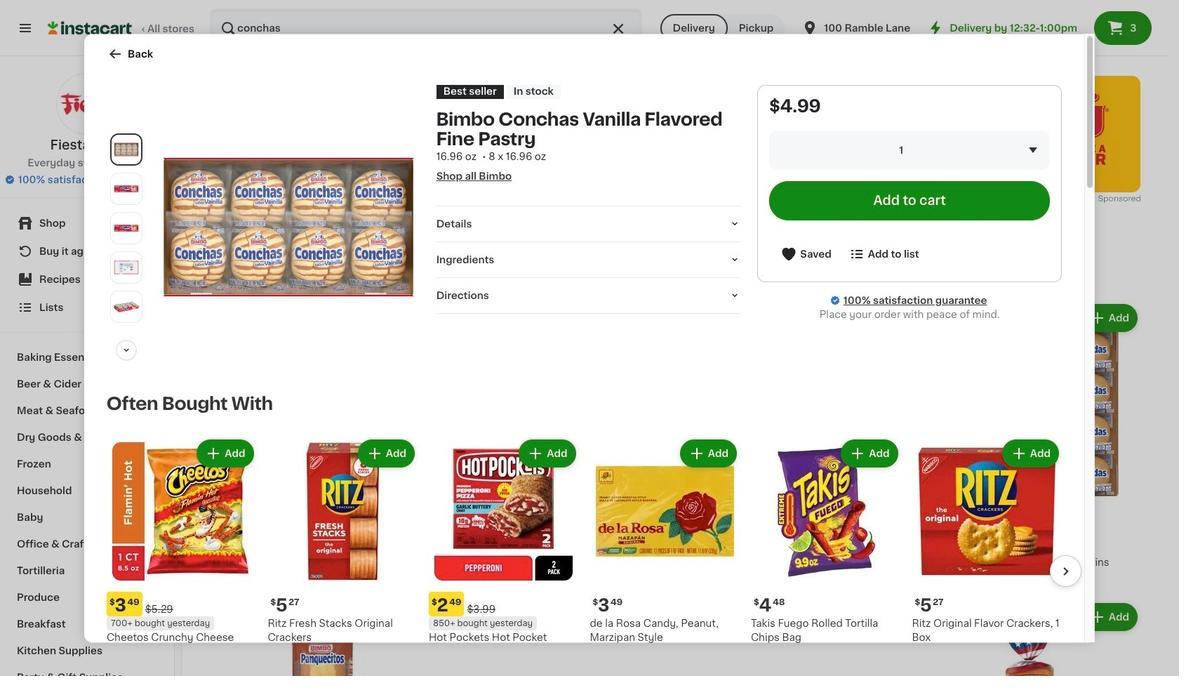 Task type: describe. For each thing, give the bounding box(es) containing it.
fiesta mart logo image
[[56, 73, 118, 135]]

enlarge bread bimbo  conchas vanilla flavored fine pastry angle_top (opens in a new tab) image
[[114, 294, 139, 319]]

$2.49 original price: $3.99 element
[[429, 592, 579, 616]]

enlarge bread bimbo  conchas vanilla flavored fine pastry angle_left (opens in a new tab) image
[[114, 176, 139, 201]]

item carousel region
[[87, 431, 1082, 676]]



Task type: locate. For each thing, give the bounding box(es) containing it.
$3.49 original price: $5.29 element
[[107, 592, 257, 616]]

enlarge bread bimbo  conchas vanilla flavored fine pastry angle_right (opens in a new tab) image
[[114, 215, 139, 241]]

$1.49 original price: $1.89 element
[[682, 531, 906, 556]]

enlarge bread bimbo  conchas vanilla flavored fine pastry hero (opens in a new tab) image
[[114, 137, 139, 162]]

enlarge bread bimbo  conchas vanilla flavored fine pastry angle_back (opens in a new tab) image
[[114, 255, 139, 280]]

service type group
[[660, 14, 785, 42]]

None field
[[770, 130, 1051, 169]]

product group
[[446, 301, 670, 584], [682, 301, 906, 584], [917, 301, 1141, 584], [107, 436, 257, 676], [268, 436, 418, 672], [429, 436, 579, 676], [590, 436, 740, 658], [751, 436, 901, 676], [913, 436, 1063, 672], [211, 601, 435, 676], [446, 601, 670, 676], [682, 601, 906, 676], [917, 601, 1141, 676]]

None search field
[[210, 8, 642, 48]]

instacart logo image
[[48, 20, 132, 37]]



Task type: vqa. For each thing, say whether or not it's contained in the screenshot.
bottom Add to cart
no



